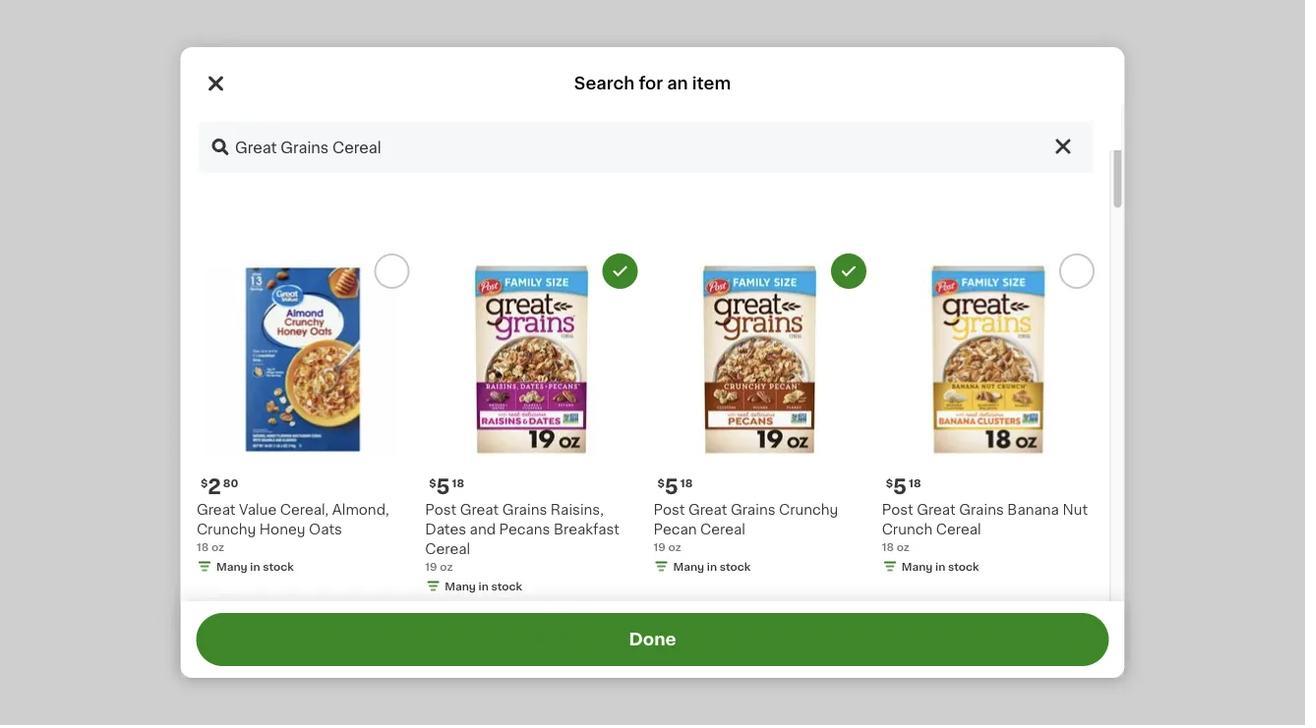 Task type: locate. For each thing, give the bounding box(es) containing it.
5 up crunch
[[893, 477, 906, 497]]

great up 'pecan'
[[688, 503, 727, 517]]

cereal,
[[280, 503, 328, 517]]

None search field
[[196, 120, 1094, 175]]

0 vertical spatial crunchy
[[779, 503, 838, 517]]

cereal down dates
[[425, 542, 470, 556]]

in down post great grains banana nut crunch cereal 18 oz
[[935, 561, 945, 572]]

many
[[216, 561, 247, 572], [673, 561, 704, 572], [901, 561, 932, 572], [444, 581, 476, 592]]

crunchy
[[779, 503, 838, 517], [196, 523, 255, 536]]

post inside post great grains raisins, dates and pecans breakfast cereal 19 oz
[[425, 503, 456, 517]]

many in stock down 'honey'
[[216, 561, 293, 572]]

2 horizontal spatial grains
[[959, 503, 1004, 517]]

many down value
[[216, 561, 247, 572]]

2 product group from the left
[[425, 254, 637, 598]]

18 inside post great grains banana nut crunch cereal 18 oz
[[882, 542, 894, 553]]

great down 2
[[196, 503, 235, 517]]

crunchy inside the post great grains crunchy pecan cereal 19 oz
[[779, 503, 838, 517]]

2 horizontal spatial 5
[[893, 477, 906, 497]]

1 post from the left
[[425, 503, 456, 517]]

1 $ from the left
[[200, 478, 207, 489]]

0 horizontal spatial 19
[[425, 561, 437, 572]]

in
[[250, 561, 260, 572], [707, 561, 717, 572], [935, 561, 945, 572], [478, 581, 488, 592]]

0 horizontal spatial $ 5 18
[[429, 477, 464, 497]]

many in stock down crunch
[[901, 561, 979, 572]]

2 great from the left
[[460, 503, 498, 517]]

19 down 'pecan'
[[653, 542, 665, 553]]

1 horizontal spatial crunchy
[[779, 503, 838, 517]]

1 horizontal spatial 5
[[664, 477, 678, 497]]

cereal
[[700, 523, 745, 536], [936, 523, 981, 536], [425, 542, 470, 556]]

post
[[425, 503, 456, 517], [653, 503, 685, 517], [882, 503, 913, 517]]

many in stock
[[216, 561, 293, 572], [673, 561, 750, 572], [901, 561, 979, 572], [444, 581, 522, 592]]

post inside post great grains banana nut crunch cereal 18 oz
[[882, 503, 913, 517]]

2 horizontal spatial $ 5 18
[[886, 477, 921, 497]]

grains
[[502, 503, 547, 517], [730, 503, 775, 517], [959, 503, 1004, 517]]

1 grains from the left
[[502, 503, 547, 517]]

post up crunch
[[882, 503, 913, 517]]

breakfast
[[553, 523, 619, 536]]

post up dates
[[425, 503, 456, 517]]

oz down crunch
[[896, 542, 909, 553]]

3 5 from the left
[[893, 477, 906, 497]]

19 inside the post great grains crunchy pecan cereal 19 oz
[[653, 542, 665, 553]]

1 horizontal spatial $ 5 18
[[657, 477, 692, 497]]

an
[[667, 75, 688, 92]]

19 down dates
[[425, 561, 437, 572]]

oz down '$ 2 80'
[[211, 542, 224, 553]]

great inside post great grains raisins, dates and pecans breakfast cereal 19 oz
[[460, 503, 498, 517]]

2 5 from the left
[[664, 477, 678, 497]]

3 $ 5 18 from the left
[[886, 477, 921, 497]]

pecans
[[499, 523, 550, 536]]

3 post from the left
[[882, 503, 913, 517]]

for
[[639, 75, 663, 92]]

great value cereal, almond, crunchy honey oats 18 oz
[[196, 503, 389, 553]]

1 horizontal spatial grains
[[730, 503, 775, 517]]

grains inside post great grains banana nut crunch cereal 18 oz
[[959, 503, 1004, 517]]

1 great from the left
[[196, 503, 235, 517]]

$ for post great grains banana nut crunch cereal
[[886, 478, 893, 489]]

3 $ from the left
[[657, 478, 664, 489]]

2 post from the left
[[653, 503, 685, 517]]

$ up dates
[[429, 478, 436, 489]]

many in stock for crunch
[[901, 561, 979, 572]]

80
[[223, 478, 238, 489]]

many down 'pecan'
[[673, 561, 704, 572]]

Search Walmart... field
[[196, 120, 1094, 175]]

grains inside the post great grains crunchy pecan cereal 19 oz
[[730, 503, 775, 517]]

many down crunch
[[901, 561, 932, 572]]

0 horizontal spatial post
[[425, 503, 456, 517]]

great for post great grains banana nut crunch cereal
[[916, 503, 955, 517]]

18 up 'pecan'
[[680, 478, 692, 489]]

stock down 'honey'
[[262, 561, 293, 572]]

done
[[629, 632, 676, 649]]

unselect item image
[[839, 263, 857, 280]]

in for cereal
[[707, 561, 717, 572]]

post up 'pecan'
[[653, 503, 685, 517]]

1 vertical spatial 19
[[425, 561, 437, 572]]

18 inside great value cereal, almond, crunchy honey oats 18 oz
[[196, 542, 208, 553]]

1 horizontal spatial post
[[653, 503, 685, 517]]

nut
[[1062, 503, 1087, 517]]

grains inside post great grains raisins, dates and pecans breakfast cereal 19 oz
[[502, 503, 547, 517]]

stock down post great grains raisins, dates and pecans breakfast cereal 19 oz
[[491, 581, 522, 592]]

$ 5 18 up 'pecan'
[[657, 477, 692, 497]]

many for crunch
[[901, 561, 932, 572]]

$ for post great grains raisins, dates and pecans breakfast cereal
[[429, 478, 436, 489]]

0 vertical spatial 19
[[653, 542, 665, 553]]

1 product group from the left
[[196, 254, 409, 579]]

in down and
[[478, 581, 488, 592]]

in for crunch
[[935, 561, 945, 572]]

19
[[653, 542, 665, 553], [425, 561, 437, 572]]

product group
[[196, 254, 409, 579], [425, 254, 637, 598], [653, 254, 866, 579], [882, 254, 1094, 579]]

great inside great value cereal, almond, crunchy honey oats 18 oz
[[196, 503, 235, 517]]

$ 2 80
[[200, 477, 238, 497]]

dialog
[[180, 47, 1125, 726]]

19 inside post great grains raisins, dates and pecans breakfast cereal 19 oz
[[425, 561, 437, 572]]

great up crunch
[[916, 503, 955, 517]]

1 horizontal spatial cereal
[[700, 523, 745, 536]]

cereal right crunch
[[936, 523, 981, 536]]

many for and
[[444, 581, 476, 592]]

$ 5 18 up dates
[[429, 477, 464, 497]]

5 up dates
[[436, 477, 450, 497]]

many in stock for cereal
[[673, 561, 750, 572]]

oz down dates
[[439, 561, 452, 572]]

1 $ 5 18 from the left
[[429, 477, 464, 497]]

5 for post great grains raisins, dates and pecans breakfast cereal
[[436, 477, 450, 497]]

18 up crunch
[[908, 478, 921, 489]]

$ up crunch
[[886, 478, 893, 489]]

2 horizontal spatial cereal
[[936, 523, 981, 536]]

$ inside '$ 2 80'
[[200, 478, 207, 489]]

5
[[436, 477, 450, 497], [664, 477, 678, 497], [893, 477, 906, 497]]

many in stock down the post great grains crunchy pecan cereal 19 oz
[[673, 561, 750, 572]]

$ 5 18 for post great grains raisins, dates and pecans breakfast cereal
[[429, 477, 464, 497]]

post great grains banana nut crunch cereal 18 oz
[[882, 503, 1087, 553]]

stock for honey
[[262, 561, 293, 572]]

oz down 'pecan'
[[668, 542, 681, 553]]

many down dates
[[444, 581, 476, 592]]

many in stock for and
[[444, 581, 522, 592]]

18 down 2
[[196, 542, 208, 553]]

0 horizontal spatial 5
[[436, 477, 450, 497]]

4 great from the left
[[916, 503, 955, 517]]

1 horizontal spatial 19
[[653, 542, 665, 553]]

1 vertical spatial crunchy
[[196, 523, 255, 536]]

cereal right 'pecan'
[[700, 523, 745, 536]]

$ 5 18 for post great grains banana nut crunch cereal
[[886, 477, 921, 497]]

0 horizontal spatial grains
[[502, 503, 547, 517]]

stock down post great grains banana nut crunch cereal 18 oz
[[948, 561, 979, 572]]

great inside the post great grains crunchy pecan cereal 19 oz
[[688, 503, 727, 517]]

$ 5 18 for post great grains crunchy pecan cereal
[[657, 477, 692, 497]]

2 $ from the left
[[429, 478, 436, 489]]

18 down crunch
[[882, 542, 894, 553]]

post great grains raisins, dates and pecans breakfast cereal 19 oz
[[425, 503, 619, 572]]

crunch
[[882, 523, 932, 536]]

5 up 'pecan'
[[664, 477, 678, 497]]

in for and
[[478, 581, 488, 592]]

value
[[239, 503, 276, 517]]

4 $ from the left
[[886, 478, 893, 489]]

$ 5 18 up crunch
[[886, 477, 921, 497]]

great up and
[[460, 503, 498, 517]]

2 horizontal spatial post
[[882, 503, 913, 517]]

item
[[692, 75, 731, 92]]

crunchy inside great value cereal, almond, crunchy honey oats 18 oz
[[196, 523, 255, 536]]

post for post great grains raisins, dates and pecans breakfast cereal
[[425, 503, 456, 517]]

search for an item
[[574, 75, 731, 92]]

oz
[[211, 542, 224, 553], [668, 542, 681, 553], [896, 542, 909, 553], [439, 561, 452, 572]]

unselect item image
[[611, 263, 629, 280]]

cereal inside post great grains raisins, dates and pecans breakfast cereal 19 oz
[[425, 542, 470, 556]]

$
[[200, 478, 207, 489], [429, 478, 436, 489], [657, 478, 664, 489], [886, 478, 893, 489]]

post great grains crunchy pecan cereal 19 oz
[[653, 503, 838, 553]]

post inside the post great grains crunchy pecan cereal 19 oz
[[653, 503, 685, 517]]

great inside post great grains banana nut crunch cereal 18 oz
[[916, 503, 955, 517]]

great
[[196, 503, 235, 517], [460, 503, 498, 517], [688, 503, 727, 517], [916, 503, 955, 517]]

$ left 80
[[200, 478, 207, 489]]

stock down the post great grains crunchy pecan cereal 19 oz
[[719, 561, 750, 572]]

$ up 'pecan'
[[657, 478, 664, 489]]

3 grains from the left
[[959, 503, 1004, 517]]

4 product group from the left
[[882, 254, 1094, 579]]

many in stock down and
[[444, 581, 522, 592]]

0 horizontal spatial crunchy
[[196, 523, 255, 536]]

3 great from the left
[[688, 503, 727, 517]]

oz inside post great grains banana nut crunch cereal 18 oz
[[896, 542, 909, 553]]

great for post great grains raisins, dates and pecans breakfast cereal
[[460, 503, 498, 517]]

stock
[[262, 561, 293, 572], [719, 561, 750, 572], [948, 561, 979, 572], [491, 581, 522, 592]]

many for honey
[[216, 561, 247, 572]]

18
[[452, 478, 464, 489], [680, 478, 692, 489], [908, 478, 921, 489], [196, 542, 208, 553], [882, 542, 894, 553]]

$ 5 18
[[429, 477, 464, 497], [657, 477, 692, 497], [886, 477, 921, 497]]

dialog containing 2
[[180, 47, 1125, 726]]

2 grains from the left
[[730, 503, 775, 517]]

in down the post great grains crunchy pecan cereal 19 oz
[[707, 561, 717, 572]]

grains for raisins,
[[502, 503, 547, 517]]

1 5 from the left
[[436, 477, 450, 497]]

grains for banana
[[959, 503, 1004, 517]]

18 up dates
[[452, 478, 464, 489]]

in down 'honey'
[[250, 561, 260, 572]]

$ for great value cereal, almond, crunchy honey oats
[[200, 478, 207, 489]]

grains for crunchy
[[730, 503, 775, 517]]

0 horizontal spatial cereal
[[425, 542, 470, 556]]

2 $ 5 18 from the left
[[657, 477, 692, 497]]



Task type: describe. For each thing, give the bounding box(es) containing it.
stock for crunch
[[948, 561, 979, 572]]

18 for post great grains raisins, dates and pecans breakfast cereal
[[452, 478, 464, 489]]

product group containing 2
[[196, 254, 409, 579]]

5 for post great grains banana nut crunch cereal
[[893, 477, 906, 497]]

raisins,
[[550, 503, 603, 517]]

cereal inside the post great grains crunchy pecan cereal 19 oz
[[700, 523, 745, 536]]

dates
[[425, 523, 466, 536]]

in for honey
[[250, 561, 260, 572]]

$ for post great grains crunchy pecan cereal
[[657, 478, 664, 489]]

18 for post great grains banana nut crunch cereal
[[908, 478, 921, 489]]

post for post great grains banana nut crunch cereal
[[882, 503, 913, 517]]

cereal inside post great grains banana nut crunch cereal 18 oz
[[936, 523, 981, 536]]

oats
[[308, 523, 342, 536]]

oz inside the post great grains crunchy pecan cereal 19 oz
[[668, 542, 681, 553]]

post for post great grains crunchy pecan cereal
[[653, 503, 685, 517]]

almond,
[[332, 503, 389, 517]]

great for post great grains crunchy pecan cereal
[[688, 503, 727, 517]]

none search field inside dialog
[[196, 120, 1094, 175]]

oz inside post great grains raisins, dates and pecans breakfast cereal 19 oz
[[439, 561, 452, 572]]

many for cereal
[[673, 561, 704, 572]]

18 for post great grains crunchy pecan cereal
[[680, 478, 692, 489]]

stock for cereal
[[719, 561, 750, 572]]

honey
[[259, 523, 305, 536]]

pecan
[[653, 523, 696, 536]]

stock for and
[[491, 581, 522, 592]]

and
[[469, 523, 495, 536]]

5 for post great grains crunchy pecan cereal
[[664, 477, 678, 497]]

2
[[207, 477, 221, 497]]

many in stock for honey
[[216, 561, 293, 572]]

search
[[574, 75, 635, 92]]

done button
[[196, 614, 1109, 667]]

banana
[[1007, 503, 1059, 517]]

oz inside great value cereal, almond, crunchy honey oats 18 oz
[[211, 542, 224, 553]]

3 product group from the left
[[653, 254, 866, 579]]



Task type: vqa. For each thing, say whether or not it's contained in the screenshot.
add icon associated with $ 13 29
no



